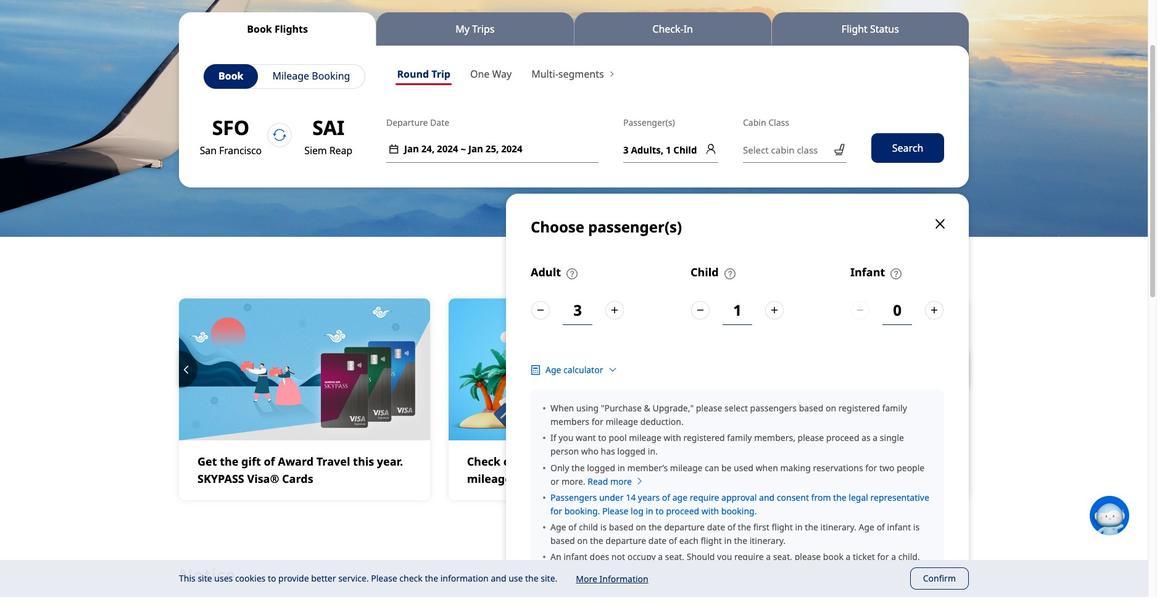 Task type: vqa. For each thing, say whether or not it's contained in the screenshot.
document
no



Task type: locate. For each thing, give the bounding box(es) containing it.
use left site.
[[509, 573, 523, 585]]

view list
[[934, 576, 969, 588]]

select cabin class
[[743, 144, 818, 156]]

2 horizontal spatial and
[[867, 472, 888, 486]]

please left check
[[371, 573, 397, 585]]

to up has
[[598, 432, 607, 444]]

based down log
[[609, 521, 633, 533]]

1 is from the left
[[600, 521, 607, 533]]

0 horizontal spatial please
[[371, 573, 397, 585]]

0 vertical spatial on
[[826, 402, 836, 414]]

1 vertical spatial family
[[727, 432, 752, 444]]

logged
[[617, 446, 646, 458], [587, 462, 615, 474]]

check out different ways to use your mileage. link
[[448, 299, 699, 500]]

1 horizontal spatial please
[[602, 505, 629, 517]]

1 vertical spatial require
[[734, 551, 764, 563]]

1 horizontal spatial itinerary.
[[821, 521, 857, 533]]

0 vertical spatial logged
[[617, 446, 646, 458]]

check-in
[[652, 22, 693, 35]]

2 vertical spatial and
[[491, 573, 506, 585]]

child
[[579, 521, 598, 533]]

0 vertical spatial departure
[[664, 521, 705, 533]]

cabin
[[771, 144, 795, 156]]

jan left 24,
[[404, 143, 419, 155]]

14
[[626, 492, 636, 503]]

the down years
[[649, 521, 662, 533]]

book inside group
[[218, 69, 243, 83]]

you inside passengers under 14 years of age require approval and consent from the legal representative for booking. please log in to proceed with booking. age of child is based on the departure date of the first flight in the itinerary.  age of infant is based on the departure date of each flight in the itinerary. an infant does not occupy a seat. should you require a seat, please book a ticket for a child.
[[717, 551, 732, 563]]

0 horizontal spatial with
[[664, 432, 681, 444]]

0 vertical spatial child
[[674, 144, 697, 156]]

2024 left the ~
[[437, 143, 458, 155]]

and inside new direct flights to extraordinary cities in southeast asia and china.
[[867, 472, 888, 486]]

0 horizontal spatial infant
[[564, 551, 587, 563]]

of right "gift"
[[264, 454, 275, 469]]

1 horizontal spatial proceed
[[826, 432, 859, 444]]

itinerary. down first
[[750, 535, 786, 547]]

service.
[[338, 573, 369, 585]]

0 vertical spatial mileage
[[606, 416, 638, 428]]

book inside button
[[247, 22, 272, 35]]

registered up as
[[838, 402, 880, 414]]

search button
[[871, 133, 944, 163]]

seat.
[[665, 551, 684, 563]]

book flights button
[[179, 12, 376, 46]]

as
[[862, 432, 871, 444]]

one
[[470, 67, 490, 81]]

the up skypass at the left bottom
[[220, 454, 238, 469]]

mileage up in. on the right bottom of the page
[[629, 432, 661, 444]]

0 vertical spatial book
[[247, 22, 272, 35]]

1 horizontal spatial flight
[[772, 521, 793, 533]]

to right the 'cookies'
[[268, 573, 276, 585]]

1 vertical spatial departure
[[606, 535, 646, 547]]

0 horizontal spatial based
[[550, 535, 575, 547]]

proceed left as
[[826, 432, 859, 444]]

under
[[599, 492, 624, 503]]

age up ticket
[[859, 521, 874, 533]]

0 vertical spatial flight
[[772, 521, 793, 533]]

0 horizontal spatial date
[[648, 535, 667, 547]]

1 horizontal spatial infant
[[887, 521, 911, 533]]

Adult telephone field
[[563, 296, 592, 325]]

0 vertical spatial infant
[[887, 521, 911, 533]]

date up 'occupy'
[[648, 535, 667, 547]]

family up 'single'
[[882, 402, 907, 414]]

1 vertical spatial book
[[218, 69, 243, 83]]

2024 right 25,
[[501, 143, 522, 155]]

0 vertical spatial family
[[882, 402, 907, 414]]

0 horizontal spatial on
[[577, 535, 588, 547]]

upgrade,"
[[653, 402, 694, 414]]

your
[[645, 454, 671, 469]]

1 vertical spatial you
[[717, 551, 732, 563]]

list
[[955, 576, 969, 588]]

1 horizontal spatial date
[[707, 521, 725, 533]]

please inside passengers under 14 years of age require approval and consent from the legal representative for booking. please log in to proceed with booking. age of child is based on the departure date of the first flight in the itinerary.  age of infant is based on the departure date of each flight in the itinerary. an infant does not occupy a seat. should you require a seat, please book a ticket for a child.
[[795, 551, 821, 563]]

members
[[550, 416, 589, 428]]

book up sfo
[[218, 69, 243, 83]]

for down the using
[[592, 416, 603, 428]]

book left flights
[[247, 22, 272, 35]]

multi-segments
[[531, 67, 607, 81]]

2 vertical spatial mileage
[[670, 462, 703, 474]]

0 horizontal spatial proceed
[[666, 505, 699, 517]]

based right passengers
[[799, 402, 823, 414]]

first
[[753, 521, 769, 533]]

0 vertical spatial use
[[623, 454, 642, 469]]

mileage.
[[467, 472, 515, 486]]

1 vertical spatial registered
[[683, 432, 725, 444]]

departure up each
[[664, 521, 705, 533]]

date up should
[[707, 521, 725, 533]]

1 horizontal spatial 2024
[[501, 143, 522, 155]]

to up asia
[[838, 454, 850, 469]]

flight right first
[[772, 521, 793, 533]]

of left first
[[727, 521, 736, 533]]

2 2024 from the left
[[501, 143, 522, 155]]

on down child
[[577, 535, 588, 547]]

0 horizontal spatial family
[[727, 432, 752, 444]]

1 vertical spatial proceed
[[666, 505, 699, 517]]

you right should
[[717, 551, 732, 563]]

0 horizontal spatial booking.
[[564, 505, 600, 517]]

infant down representative
[[887, 521, 911, 533]]

tab list
[[179, 12, 969, 46]]

0 horizontal spatial require
[[690, 492, 719, 503]]

new direct flights to extraordinary cities in southeast asia and china. link
[[718, 299, 969, 500]]

chat w
[[1129, 510, 1157, 522]]

age left calculator
[[546, 364, 561, 376]]

1 horizontal spatial booking.
[[721, 505, 757, 517]]

to down years
[[656, 505, 664, 517]]

my trips
[[456, 22, 495, 35]]

1 2024 from the left
[[437, 143, 458, 155]]

2 horizontal spatial on
[[826, 402, 836, 414]]

0 horizontal spatial use
[[509, 573, 523, 585]]

0 vertical spatial based
[[799, 402, 823, 414]]

with inside passengers under 14 years of age require approval and consent from the legal representative for booking. please log in to proceed with booking. age of child is based on the departure date of the first flight in the itinerary.  age of infant is based on the departure date of each flight in the itinerary. an infant does not occupy a seat. should you require a seat, please book a ticket for a child.
[[702, 505, 719, 517]]

registered up "can"
[[683, 432, 725, 444]]

age calculator button
[[531, 363, 618, 377]]

making
[[780, 462, 811, 474]]

require right age
[[690, 492, 719, 503]]

1 horizontal spatial is
[[913, 521, 920, 533]]

deduction.
[[640, 416, 684, 428]]

the inside only the logged in member's mileage can be used when making reservations for two people or more.
[[571, 462, 585, 474]]

1 vertical spatial itinerary.
[[750, 535, 786, 547]]

mileage booking
[[272, 69, 350, 83]]

family up new
[[727, 432, 752, 444]]

is up child.
[[913, 521, 920, 533]]

0 vertical spatial with
[[664, 432, 681, 444]]

with down "can"
[[702, 505, 719, 517]]

1 horizontal spatial logged
[[617, 446, 646, 458]]

logged up read
[[587, 462, 615, 474]]

1 horizontal spatial book
[[247, 22, 272, 35]]

when
[[550, 402, 574, 414]]

0 vertical spatial proceed
[[826, 432, 859, 444]]

0 horizontal spatial registered
[[683, 432, 725, 444]]

flights
[[799, 454, 835, 469]]

for inside only the logged in member's mileage can be used when making reservations for two people or more.
[[865, 462, 877, 474]]

based up "an"
[[550, 535, 575, 547]]

cards
[[282, 472, 313, 486]]

1 horizontal spatial jan
[[468, 143, 483, 155]]

in down direct
[[769, 472, 779, 486]]

book
[[247, 22, 272, 35], [218, 69, 243, 83]]

on down log
[[636, 521, 646, 533]]

choose passenger(s)
[[531, 217, 682, 237]]

booking. down approval
[[721, 505, 757, 517]]

mileage down the "purchase
[[606, 416, 638, 428]]

of left each
[[669, 535, 677, 547]]

1 horizontal spatial use
[[623, 454, 642, 469]]

in up 'more'
[[618, 462, 625, 474]]

confirm button
[[910, 568, 969, 590]]

1 vertical spatial infant
[[564, 551, 587, 563]]

24,
[[421, 143, 435, 155]]

infant right "an"
[[564, 551, 587, 563]]

people
[[897, 462, 925, 474]]

0 horizontal spatial logged
[[587, 462, 615, 474]]

1 vertical spatial with
[[702, 505, 719, 517]]

please
[[602, 505, 629, 517], [371, 573, 397, 585]]

san
[[200, 144, 217, 157]]

cities
[[736, 472, 766, 486]]

each
[[679, 535, 699, 547]]

2 vertical spatial based
[[550, 535, 575, 547]]

a
[[873, 432, 878, 444], [658, 551, 663, 563], [766, 551, 771, 563], [846, 551, 851, 563], [891, 551, 896, 563]]

1 horizontal spatial with
[[702, 505, 719, 517]]

0 horizontal spatial book
[[218, 69, 243, 83]]

check out different ways to use your mileage.
[[467, 454, 671, 486]]

0 vertical spatial itinerary.
[[821, 521, 857, 533]]

passengers under 14 years of age require approval and consent from the legal representative for booking. please log in to proceed with booking. age of child is based on the departure date of the first flight in the itinerary.  age of infant is based on the departure date of each flight in the itinerary. an infant does not occupy a seat. should you require a seat, please book a ticket for a child.
[[550, 492, 929, 563]]

2 vertical spatial on
[[577, 535, 588, 547]]

child.
[[898, 551, 920, 563]]

the down child
[[590, 535, 603, 547]]

ticket
[[853, 551, 875, 563]]

booking. down 'passengers'
[[564, 505, 600, 517]]

member's
[[627, 462, 668, 474]]

passengers
[[750, 402, 797, 414]]

siem
[[304, 144, 327, 157]]

of down representative
[[877, 521, 885, 533]]

on up flights
[[826, 402, 836, 414]]

1 horizontal spatial you
[[717, 551, 732, 563]]

cabin
[[743, 117, 766, 128]]

please up flights
[[798, 432, 824, 444]]

trips
[[472, 22, 495, 35]]

itinerary type group
[[387, 64, 522, 88]]

please left select
[[696, 402, 722, 414]]

mileage left "can"
[[670, 462, 703, 474]]

1 horizontal spatial departure
[[664, 521, 705, 533]]

please right seat,
[[795, 551, 821, 563]]

the down approval
[[734, 535, 747, 547]]

please down under on the bottom right
[[602, 505, 629, 517]]

an
[[550, 551, 561, 563]]

on
[[826, 402, 836, 414], [636, 521, 646, 533], [577, 535, 588, 547]]

a left seat,
[[766, 551, 771, 563]]

1 horizontal spatial on
[[636, 521, 646, 533]]

is
[[600, 521, 607, 533], [913, 521, 920, 533]]

0 vertical spatial please
[[602, 505, 629, 517]]

1 vertical spatial date
[[648, 535, 667, 547]]

direct
[[764, 454, 797, 469]]

departure
[[664, 521, 705, 533], [606, 535, 646, 547]]

child
[[674, 144, 697, 156], [691, 265, 719, 280]]

2 horizontal spatial based
[[799, 402, 823, 414]]

family
[[882, 402, 907, 414], [727, 432, 752, 444]]

1 vertical spatial based
[[609, 521, 633, 533]]

to up read more link
[[608, 454, 620, 469]]

is right child
[[600, 521, 607, 533]]

multi-segments link
[[530, 67, 615, 85]]

0 horizontal spatial is
[[600, 521, 607, 533]]

does
[[590, 551, 609, 563]]

1 vertical spatial flight
[[701, 535, 722, 547]]

0 vertical spatial registered
[[838, 402, 880, 414]]

require down first
[[734, 551, 764, 563]]

book for book flights
[[247, 22, 272, 35]]

cookies
[[235, 573, 266, 585]]

departure date
[[386, 117, 452, 128]]

check
[[399, 573, 423, 585]]

0 vertical spatial please
[[696, 402, 722, 414]]

you
[[559, 432, 574, 444], [717, 551, 732, 563]]

1 vertical spatial and
[[759, 492, 775, 503]]

flight up should
[[701, 535, 722, 547]]

a right as
[[873, 432, 878, 444]]

in down consent
[[795, 521, 803, 533]]

the inside 'get the gift of award travel this year. skypass visa® cards'
[[220, 454, 238, 469]]

1 vertical spatial logged
[[587, 462, 615, 474]]

1 horizontal spatial and
[[759, 492, 775, 503]]

and down cities
[[759, 492, 775, 503]]

occupy
[[627, 551, 656, 563]]

logged inside "when using "purchase & upgrade," please select passengers based on registered family members for mileage deduction. if you want to pool mileage with registered family members, please proceed as a single person who has logged in."
[[617, 446, 646, 458]]

you inside "when using "purchase & upgrade," please select passengers based on registered family members for mileage deduction. if you want to pool mileage with registered family members, please proceed as a single person who has logged in."
[[559, 432, 574, 444]]

for
[[592, 416, 603, 428], [865, 462, 877, 474], [550, 505, 562, 517], [877, 551, 889, 563]]

departure up not
[[606, 535, 646, 547]]

confirm
[[923, 573, 956, 584]]

the up more.
[[571, 462, 585, 474]]

0 vertical spatial date
[[707, 521, 725, 533]]

trip
[[431, 67, 450, 81]]

should
[[687, 551, 715, 563]]

2 vertical spatial please
[[795, 551, 821, 563]]

jan right the ~
[[468, 143, 483, 155]]

get the gift of award travel this year. skypass visa® cards link
[[179, 299, 430, 500]]

and right information
[[491, 573, 506, 585]]

proceed down age
[[666, 505, 699, 517]]

3
[[623, 144, 629, 156]]

0 vertical spatial and
[[867, 472, 888, 486]]

for left two
[[865, 462, 877, 474]]

2 is from the left
[[913, 521, 920, 533]]

read more
[[588, 476, 632, 487]]

0 vertical spatial you
[[559, 432, 574, 444]]

uses
[[214, 573, 233, 585]]

0 horizontal spatial jan
[[404, 143, 419, 155]]

with down deduction.
[[664, 432, 681, 444]]

a left child.
[[891, 551, 896, 563]]

use inside check out different ways to use your mileage.
[[623, 454, 642, 469]]

0 horizontal spatial itinerary.
[[750, 535, 786, 547]]

child inside dropdown button
[[674, 144, 697, 156]]

itinerary. up "book"
[[821, 521, 857, 533]]

logged down pool
[[617, 446, 646, 458]]

you right if at left
[[559, 432, 574, 444]]

0 horizontal spatial departure
[[606, 535, 646, 547]]

class
[[797, 144, 818, 156]]

please inside passengers under 14 years of age require approval and consent from the legal representative for booking. please log in to proceed with booking. age of child is based on the departure date of the first flight in the itinerary.  age of infant is based on the departure date of each flight in the itinerary. an infant does not occupy a seat. should you require a seat, please book a ticket for a child.
[[602, 505, 629, 517]]

of
[[264, 454, 275, 469], [662, 492, 670, 503], [568, 521, 577, 533], [727, 521, 736, 533], [877, 521, 885, 533], [669, 535, 677, 547]]

age
[[546, 364, 561, 376], [550, 521, 566, 533], [859, 521, 874, 533]]

and down extraordinary
[[867, 472, 888, 486]]

use left in. on the right bottom of the page
[[623, 454, 642, 469]]

0 horizontal spatial 2024
[[437, 143, 458, 155]]

0 horizontal spatial you
[[559, 432, 574, 444]]



Task type: describe. For each thing, give the bounding box(es) containing it.
new direct flights to extraordinary cities in southeast asia and china.
[[736, 454, 929, 486]]

only the logged in member's mileage can be used when making reservations for two people or more.
[[550, 462, 925, 487]]

of left age
[[662, 492, 670, 503]]

passenger(s)
[[588, 217, 682, 237]]

more
[[610, 476, 632, 487]]

more information
[[576, 573, 648, 585]]

travel
[[316, 454, 350, 469]]

southeast
[[782, 472, 838, 486]]

the right check
[[425, 573, 438, 585]]

the down from
[[805, 521, 818, 533]]

sai siem reap
[[302, 114, 352, 157]]

select
[[725, 402, 748, 414]]

in right each
[[724, 535, 732, 547]]

sfo
[[212, 114, 249, 141]]

can
[[705, 462, 719, 474]]

flights
[[275, 22, 308, 35]]

to inside "when using "purchase & upgrade," please select passengers based on registered family members for mileage deduction. if you want to pool mileage with registered family members, please proceed as a single person who has logged in."
[[598, 432, 607, 444]]

2 jan from the left
[[468, 143, 483, 155]]

date
[[430, 117, 449, 128]]

proceed inside "when using "purchase & upgrade," please select passengers based on registered family members for mileage deduction. if you want to pool mileage with registered family members, please proceed as a single person who has logged in."
[[826, 432, 859, 444]]

representative
[[870, 492, 929, 503]]

when
[[756, 462, 778, 474]]

booking
[[312, 69, 350, 83]]

0 horizontal spatial flight
[[701, 535, 722, 547]]

1 vertical spatial use
[[509, 573, 523, 585]]

check
[[467, 454, 500, 469]]

award
[[278, 454, 314, 469]]

my
[[456, 22, 470, 35]]

extraordinary
[[853, 454, 929, 469]]

reservations
[[813, 462, 863, 474]]

view list link
[[934, 575, 969, 588]]

1 vertical spatial on
[[636, 521, 646, 533]]

consent
[[777, 492, 809, 503]]

1 vertical spatial please
[[371, 573, 397, 585]]

age inside dropdown button
[[546, 364, 561, 376]]

two
[[879, 462, 895, 474]]

to inside check out different ways to use your mileage.
[[608, 454, 620, 469]]

information
[[440, 573, 489, 585]]

francisco
[[219, 144, 262, 157]]

site.
[[541, 573, 557, 585]]

on inside "when using "purchase & upgrade," please select passengers based on registered family members for mileage deduction. if you want to pool mileage with registered family members, please proceed as a single person who has logged in."
[[826, 402, 836, 414]]

choose
[[531, 217, 584, 237]]

to inside new direct flights to extraordinary cities in southeast asia and china.
[[838, 454, 850, 469]]

seat,
[[773, 551, 792, 563]]

proceed inside passengers under 14 years of age require approval and consent from the legal representative for booking. please log in to proceed with booking. age of child is based on the departure date of the first flight in the itinerary.  age of infant is based on the departure date of each flight in the itinerary. an infant does not occupy a seat. should you require a seat, please book a ticket for a child.
[[666, 505, 699, 517]]

1 vertical spatial child
[[691, 265, 719, 280]]

when using "purchase & upgrade," please select passengers based on registered family members for mileage deduction. if you want to pool mileage with registered family members, please proceed as a single person who has logged in.
[[550, 402, 907, 458]]

1 horizontal spatial based
[[609, 521, 633, 533]]

way
[[492, 67, 512, 81]]

gift
[[241, 454, 261, 469]]

if
[[550, 432, 556, 444]]

25,
[[486, 143, 499, 155]]

better
[[311, 573, 336, 585]]

calculator
[[563, 364, 603, 376]]

mileage inside only the logged in member's mileage can be used when making reservations for two people or more.
[[670, 462, 703, 474]]

want
[[576, 432, 596, 444]]

tab list containing book flights
[[179, 12, 969, 46]]

a left 'seat.'
[[658, 551, 663, 563]]

logged inside only the logged in member's mileage can be used when making reservations for two people or more.
[[587, 462, 615, 474]]

site
[[198, 573, 212, 585]]

multi-
[[531, 67, 558, 81]]

Child telephone field
[[723, 296, 752, 325]]

check-
[[652, 22, 684, 35]]

the left first
[[738, 521, 751, 533]]

read more link
[[588, 475, 644, 489]]

and inside passengers under 14 years of age require approval and consent from the legal representative for booking. please log in to proceed with booking. age of child is based on the departure date of the first flight in the itinerary.  age of infant is based on the departure date of each flight in the itinerary. an infant does not occupy a seat. should you require a seat, please book a ticket for a child.
[[759, 492, 775, 503]]

used
[[734, 462, 753, 474]]

age
[[673, 492, 688, 503]]

in.
[[648, 446, 658, 458]]

1 jan from the left
[[404, 143, 419, 155]]

out
[[503, 454, 522, 469]]

visa®
[[247, 472, 279, 486]]

single
[[880, 432, 904, 444]]

the left legal at the bottom right of the page
[[833, 492, 847, 503]]

pool
[[609, 432, 627, 444]]

for down 'passengers'
[[550, 505, 562, 517]]

one way
[[470, 67, 512, 81]]

read
[[588, 476, 608, 487]]

this site uses cookies to provide better service. please check the information and use the site.
[[179, 573, 557, 585]]

jan 24, 2024 ~ jan 25, 2024
[[404, 143, 522, 155]]

years
[[638, 492, 660, 503]]

age up "an"
[[550, 521, 566, 533]]

person
[[550, 446, 579, 458]]

a right "book"
[[846, 551, 851, 563]]

booking type group
[[204, 64, 366, 89]]

0 vertical spatial require
[[690, 492, 719, 503]]

1 horizontal spatial registered
[[838, 402, 880, 414]]

3 adults, 1 child button
[[623, 136, 718, 163]]

be
[[721, 462, 732, 474]]

in right log
[[646, 505, 653, 517]]

1 vertical spatial mileage
[[629, 432, 661, 444]]

using
[[576, 402, 599, 414]]

reap
[[329, 144, 352, 157]]

to inside passengers under 14 years of age require approval and consent from the legal representative for booking. please log in to proceed with booking. age of child is based on the departure date of the first flight in the itinerary.  age of infant is based on the departure date of each flight in the itinerary. an infant does not occupy a seat. should you require a seat, please book a ticket for a child.
[[656, 505, 664, 517]]

flight
[[842, 22, 868, 35]]

for right ticket
[[877, 551, 889, 563]]

based inside "when using "purchase & upgrade," please select passengers based on registered family members for mileage deduction. if you want to pool mileage with registered family members, please proceed as a single person who has logged in."
[[799, 402, 823, 414]]

or
[[550, 476, 559, 487]]

more information link
[[576, 573, 648, 585]]

class
[[768, 117, 789, 128]]

mileage booking button
[[272, 66, 350, 87]]

2 booking. from the left
[[721, 505, 757, 517]]

check-in button
[[574, 12, 771, 46]]

adults,
[[631, 144, 663, 156]]

with inside "when using "purchase & upgrade," please select passengers based on registered family members for mileage deduction. if you want to pool mileage with registered family members, please proceed as a single person who has logged in."
[[664, 432, 681, 444]]

select cabin class button
[[743, 136, 847, 163]]

1 horizontal spatial require
[[734, 551, 764, 563]]

adult
[[531, 265, 561, 280]]

1 booking. from the left
[[564, 505, 600, 517]]

in inside only the logged in member's mileage can be used when making reservations for two people or more.
[[618, 462, 625, 474]]

1 horizontal spatial family
[[882, 402, 907, 414]]

notice
[[179, 563, 236, 587]]

book
[[823, 551, 844, 563]]

flight status
[[842, 22, 899, 35]]

3 adults, 1 child
[[623, 144, 697, 156]]

w
[[1150, 510, 1157, 522]]

cabin class
[[743, 117, 792, 128]]

the left site.
[[525, 573, 539, 585]]

book for book
[[218, 69, 243, 83]]

a inside "when using "purchase & upgrade," please select passengers based on registered family members for mileage deduction. if you want to pool mileage with registered family members, please proceed as a single person who has logged in."
[[873, 432, 878, 444]]

book flights
[[247, 22, 308, 35]]

segments
[[558, 67, 604, 81]]

in
[[684, 22, 693, 35]]

log
[[631, 505, 644, 517]]

skypass
[[197, 472, 244, 486]]

of left child
[[568, 521, 577, 533]]

information
[[600, 573, 648, 585]]

1
[[666, 144, 671, 156]]

of inside 'get the gift of award travel this year. skypass visa® cards'
[[264, 454, 275, 469]]

for inside "when using "purchase & upgrade," please select passengers based on registered family members for mileage deduction. if you want to pool mileage with registered family members, please proceed as a single person who has logged in."
[[592, 416, 603, 428]]

0 horizontal spatial and
[[491, 573, 506, 585]]

infant
[[850, 265, 885, 280]]

year.
[[377, 454, 403, 469]]

view
[[934, 576, 953, 588]]

in inside new direct flights to extraordinary cities in southeast asia and china.
[[769, 472, 779, 486]]

Infant telephone field
[[882, 296, 912, 325]]

1 vertical spatial please
[[798, 432, 824, 444]]



